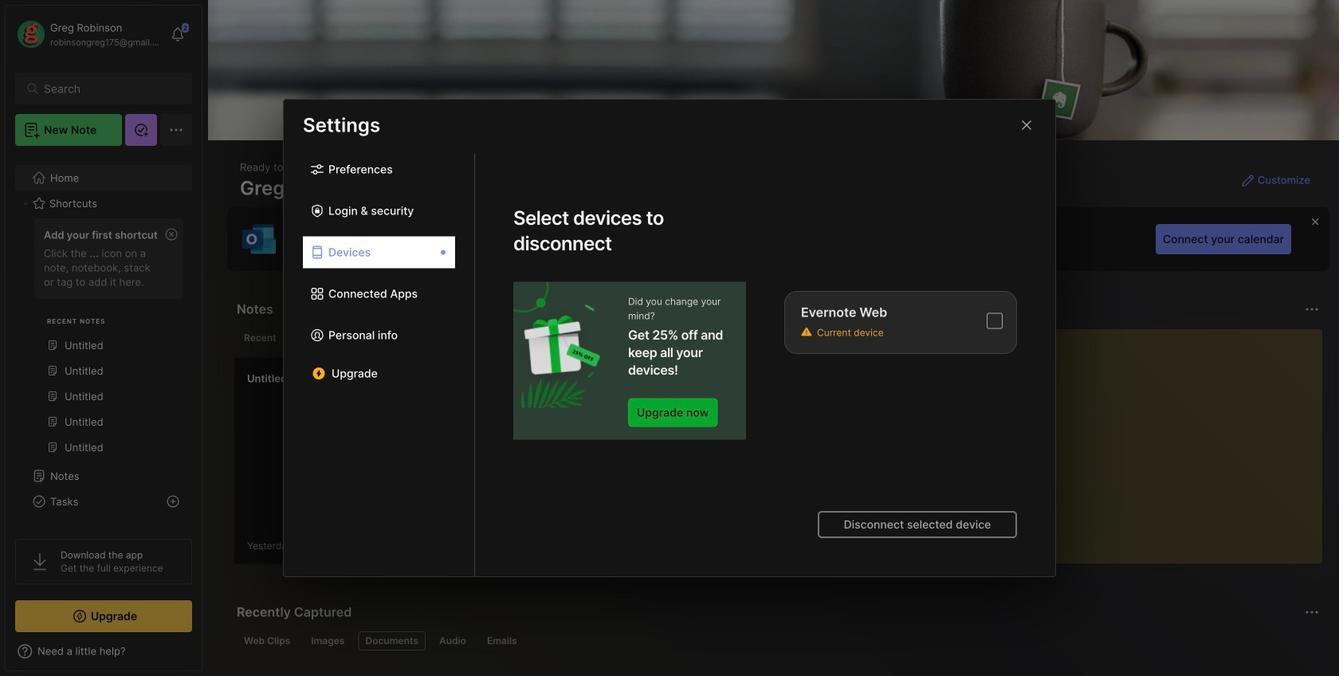 Task type: vqa. For each thing, say whether or not it's contained in the screenshot.
left 'S' button
no



Task type: locate. For each thing, give the bounding box(es) containing it.
group
[[15, 214, 191, 470]]

None search field
[[44, 79, 171, 98]]

tab
[[237, 328, 284, 348], [290, 328, 355, 348], [237, 631, 298, 651], [304, 631, 352, 651], [358, 631, 426, 651], [432, 631, 474, 651], [480, 631, 524, 651]]

tab list
[[284, 153, 475, 576], [237, 328, 947, 348], [237, 631, 1317, 651]]

Search text field
[[44, 81, 171, 96]]

Start writing… text field
[[986, 329, 1322, 551]]

row group
[[234, 357, 1339, 574]]

close image
[[1017, 116, 1036, 135]]

tree inside 'main' element
[[6, 155, 202, 661]]

tree
[[6, 155, 202, 661]]



Task type: describe. For each thing, give the bounding box(es) containing it.
main element
[[0, 0, 207, 676]]

none search field inside 'main' element
[[44, 79, 171, 98]]

group inside 'main' element
[[15, 214, 191, 470]]



